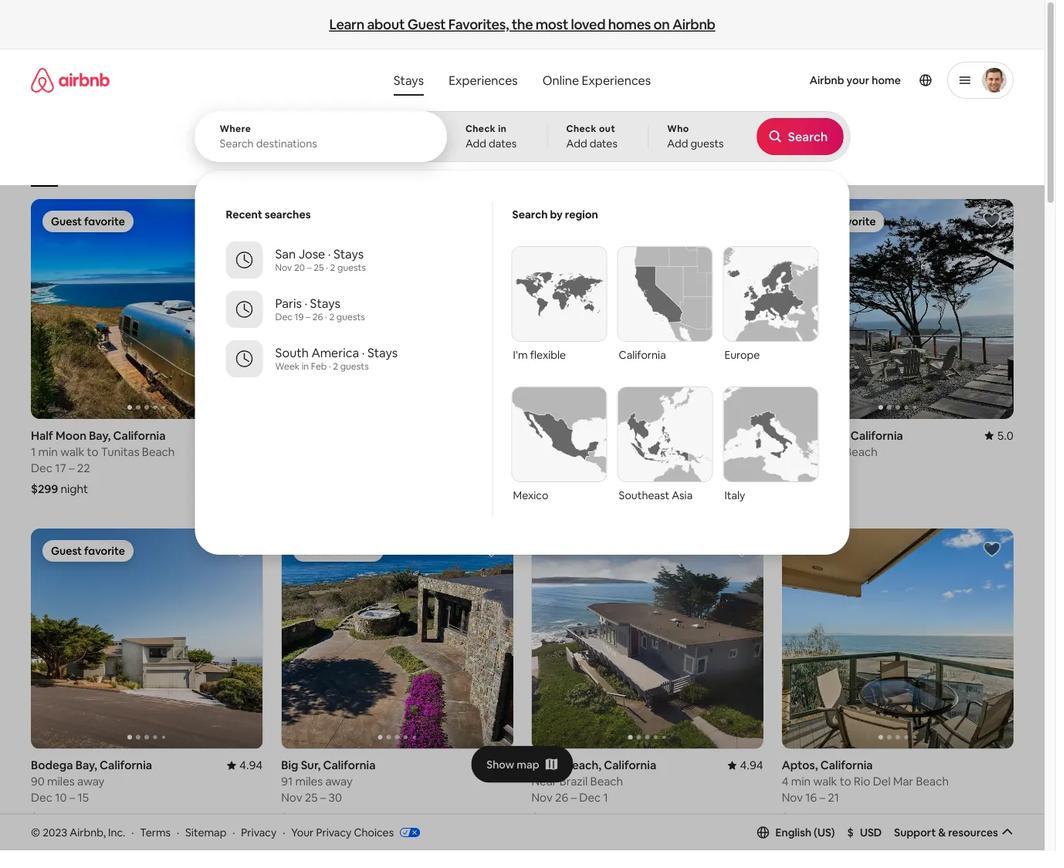 Task type: describe. For each thing, give the bounding box(es) containing it.
group for near brazil beach
[[532, 529, 764, 749]]

guest
[[408, 15, 446, 33]]

skiing
[[684, 164, 710, 176]]

show
[[487, 758, 515, 772]]

add to wishlist: big sur, california image
[[482, 541, 501, 559]]

group for 4 min walk to rio del mar beach
[[782, 529, 1014, 749]]

(us)
[[814, 826, 835, 840]]

$1,081
[[281, 812, 315, 827]]

show map
[[487, 758, 540, 772]]

del
[[873, 775, 891, 790]]

4.97
[[490, 758, 513, 773]]

to inside half moon bay, california 1 min walk to tunitas beach dec 17 – 22 $299 night
[[87, 445, 99, 460]]

california inside bodega bay, california 90 miles away dec 10 – 15 $375 night
[[100, 758, 152, 773]]

dec inside half moon bay, california 1 min walk to tunitas beach dec 17 – 22 $299 night
[[31, 461, 52, 476]]

– inside dillon beach, california near brazil beach nov 26 – dec 1 $1,586 night
[[571, 791, 577, 806]]

– inside san jose · stays nov 20 – 25 · 2 guests
[[307, 262, 312, 274]]

loved
[[571, 15, 606, 33]]

add to wishlist: dillon beach, california image
[[733, 541, 751, 559]]

homes
[[608, 15, 651, 33]]

dates for check in add dates
[[489, 137, 517, 151]]

guests inside south america · stays week in feb · 2 guests
[[340, 361, 369, 373]]

profile element
[[677, 49, 1014, 111]]

1 privacy from the left
[[241, 826, 277, 840]]

22
[[77, 461, 90, 476]]

sitemap
[[185, 826, 227, 840]]

who add guests
[[667, 123, 724, 151]]

california inside "moss landing, california on the beach nov 26 – dec 1 $366 night"
[[611, 428, 664, 443]]

rio
[[854, 775, 871, 790]]

arctic
[[321, 164, 348, 176]]

your privacy choices link
[[291, 826, 420, 841]]

where
[[220, 123, 251, 135]]

sitemap link
[[185, 826, 227, 840]]

experiences inside button
[[449, 72, 518, 88]]

30
[[329, 791, 342, 806]]

dec inside bodega bay, california 90 miles away dec 10 – 15 $375 night
[[31, 791, 52, 806]]

guests inside san jose · stays nov 20 – 25 · 2 guests
[[337, 262, 366, 274]]

16
[[806, 791, 817, 806]]

big sur, california 91 miles away nov 25 – 30 $1,081 night
[[281, 758, 376, 827]]

airbnb your home
[[810, 73, 901, 87]]

2 4.9 out of 5 average rating image from the left
[[735, 428, 764, 443]]

california inside half moon bay, california 1 min walk to tunitas beach dec 17 – 22 $299 night
[[113, 428, 166, 443]]

i'm
[[513, 348, 528, 362]]

big
[[281, 758, 298, 773]]

dillon
[[532, 758, 563, 773]]

stays inside san jose · stays nov 20 – 25 · 2 guests
[[334, 246, 364, 262]]

bay, inside half moon bay, california 1 min walk to tunitas beach dec 17 – 22 $299 night
[[89, 428, 111, 443]]

on
[[654, 15, 670, 33]]

17
[[55, 461, 66, 476]]

terms
[[140, 826, 171, 840]]

mar
[[893, 775, 914, 790]]

recent searches
[[226, 208, 311, 222]]

night inside big sur, california 91 miles away nov 25 – 30 $1,081 night
[[317, 812, 345, 827]]

4.94 for dillon beach, california near brazil beach nov 26 – dec 1 $1,586 night
[[740, 758, 764, 773]]

2 for stays
[[329, 311, 335, 323]]

support & resources button
[[895, 826, 1014, 840]]

about
[[367, 15, 405, 33]]

25 for stays
[[314, 262, 324, 274]]

jose
[[299, 246, 325, 262]]

brazil
[[560, 775, 588, 790]]

group for 90 miles away
[[31, 529, 263, 749]]

half
[[31, 428, 53, 443]]

learn about guest favorites, the most loved homes on airbnb
[[329, 15, 716, 33]]

paris
[[275, 295, 302, 311]]

english
[[776, 826, 812, 840]]

night inside "moss landing, california on the beach nov 26 – dec 1 $366 night"
[[561, 482, 589, 497]]

i'm flexible
[[513, 348, 566, 362]]

moss
[[532, 428, 560, 443]]

min inside half moon bay, california 1 min walk to tunitas beach dec 17 – 22 $299 night
[[38, 445, 58, 460]]

recent searches group
[[207, 202, 492, 384]]

experiences button
[[436, 65, 530, 96]]

feb
[[311, 361, 327, 373]]

in inside check in add dates
[[498, 123, 507, 135]]

stays tab panel
[[194, 111, 851, 555]]

in inside south america · stays week in feb · 2 guests
[[302, 361, 309, 373]]

san
[[275, 246, 296, 262]]

flexible
[[530, 348, 566, 362]]

21
[[828, 791, 839, 806]]

stays inside 'paris · stays dec 19 – 26 · 2 guests'
[[310, 295, 340, 311]]

omg!
[[616, 164, 641, 176]]

to inside aptos, california 4 min walk to rio del mar beach nov 16 – 21 $315 night
[[840, 775, 852, 790]]

2 for ·
[[333, 361, 338, 373]]

on for on wrights beach
[[782, 445, 798, 460]]

add to wishlist: bodega bay, california image for 4.94
[[232, 541, 250, 559]]

search
[[512, 208, 548, 222]]

on for on the beach
[[532, 445, 548, 460]]

2 inside san jose · stays nov 20 – 25 · 2 guests
[[330, 262, 335, 274]]

aptos,
[[782, 758, 818, 773]]

bay, for bodega bay, california 90 miles away dec 10 – 15 $375 night
[[75, 758, 97, 773]]

by
[[550, 208, 563, 222]]

guests inside 'paris · stays dec 19 – 26 · 2 guests'
[[337, 311, 365, 323]]

europe
[[725, 348, 760, 362]]

2 experiences from the left
[[582, 72, 651, 88]]

beach
[[571, 445, 604, 460]]

stays inside south america · stays week in feb · 2 guests
[[368, 345, 398, 361]]

asia
[[672, 489, 693, 503]]

mansions
[[541, 164, 581, 176]]

– inside bodega bay, california 90 miles away dec 10 – 15 $375 night
[[69, 791, 75, 806]]

landing,
[[562, 428, 609, 443]]

near
[[532, 775, 557, 790]]

bodega for wrights
[[782, 428, 824, 443]]

california inside stays tab panel
[[619, 348, 666, 362]]

add for check out add dates
[[566, 137, 587, 151]]

night inside bodega bay, california on wrights beach jan 5 – 10 $650 night
[[812, 482, 839, 497]]

26 for moss
[[555, 461, 569, 476]]

4.94 for bodega bay, california 90 miles away dec 10 – 15 $375 night
[[239, 758, 263, 773]]

favorites,
[[449, 15, 509, 33]]

© 2023 airbnb, inc. ·
[[31, 826, 134, 840]]

4
[[782, 775, 789, 790]]

2 4.9 from the left
[[747, 428, 764, 443]]

your
[[847, 73, 870, 87]]

26 inside 'paris · stays dec 19 – 26 · 2 guests'
[[312, 311, 323, 323]]

online
[[543, 72, 579, 88]]

bodega for miles
[[31, 758, 73, 773]]

walk inside half moon bay, california 1 min walk to tunitas beach dec 17 – 22 $299 night
[[60, 445, 84, 460]]

2 privacy from the left
[[316, 826, 352, 840]]

terms link
[[140, 826, 171, 840]]

south
[[275, 345, 309, 361]]

out
[[599, 123, 616, 135]]

airbnb,
[[70, 826, 106, 840]]

paris · stays dec 19 – 26 · 2 guests
[[275, 295, 365, 323]]

recent
[[226, 208, 262, 222]]

support
[[895, 826, 936, 840]]

– inside 'paris · stays dec 19 – 26 · 2 guests'
[[306, 311, 310, 323]]

cabins
[[388, 164, 418, 176]]

amazing views
[[449, 164, 514, 175]]

check for check out add dates
[[566, 123, 597, 135]]

jan
[[782, 461, 801, 476]]

beach inside aptos, california 4 min walk to rio del mar beach nov 16 – 21 $315 night
[[916, 775, 949, 790]]

beach inside half moon bay, california 1 min walk to tunitas beach dec 17 – 22 $299 night
[[142, 445, 175, 460]]

home
[[872, 73, 901, 87]]

0 vertical spatial airbnb
[[673, 15, 716, 33]]

english (us) button
[[757, 826, 835, 840]]

bodega bay, california 90 miles away dec 10 – 15 $375 night
[[31, 758, 152, 827]]

most
[[536, 15, 568, 33]]

check in add dates
[[466, 123, 517, 151]]

california inside aptos, california 4 min walk to rio del mar beach nov 16 – 21 $315 night
[[821, 758, 873, 773]]

sur,
[[301, 758, 321, 773]]



Task type: locate. For each thing, give the bounding box(es) containing it.
your privacy choices
[[291, 826, 394, 840]]

online experiences
[[543, 72, 651, 88]]

airbnb right on in the right top of the page
[[673, 15, 716, 33]]

dec inside "moss landing, california on the beach nov 26 – dec 1 $366 night"
[[579, 461, 601, 476]]

group
[[31, 127, 749, 187], [31, 199, 263, 419], [281, 199, 513, 419], [532, 199, 764, 419], [782, 199, 1014, 419], [31, 529, 263, 749], [281, 529, 513, 749], [532, 529, 764, 749], [782, 529, 1014, 749]]

in up 'views'
[[498, 123, 507, 135]]

guests right feb
[[340, 361, 369, 373]]

1 4.94 from the left
[[239, 758, 263, 773]]

– right "17"
[[69, 461, 74, 476]]

·
[[328, 246, 331, 262], [326, 262, 328, 274], [305, 295, 307, 311], [325, 311, 327, 323], [362, 345, 365, 361], [329, 361, 331, 373], [131, 826, 134, 840], [177, 826, 179, 840], [233, 826, 235, 840], [283, 826, 285, 840]]

away up 30
[[325, 775, 353, 790]]

1 check from the left
[[466, 123, 496, 135]]

the down moss
[[550, 445, 568, 460]]

nov down the '4'
[[782, 791, 803, 806]]

1 vertical spatial 10
[[55, 791, 67, 806]]

0 vertical spatial 25
[[314, 262, 324, 274]]

2 vertical spatial 26
[[555, 791, 569, 806]]

add up amazing views
[[466, 137, 487, 151]]

4.94
[[239, 758, 263, 773], [740, 758, 764, 773]]

group for on the beach
[[532, 199, 764, 419]]

2 add from the left
[[566, 137, 587, 151]]

away inside big sur, california 91 miles away nov 25 – 30 $1,081 night
[[325, 775, 353, 790]]

add to wishlist: aptos, california image
[[983, 541, 1002, 559]]

1 vertical spatial add to wishlist: bodega bay, california image
[[232, 541, 250, 559]]

26 right 19
[[312, 311, 323, 323]]

– down brazil
[[571, 791, 577, 806]]

dates
[[489, 137, 517, 151], [590, 137, 618, 151]]

miles for 10
[[47, 775, 75, 790]]

4.94 left big at the left bottom of page
[[239, 758, 263, 773]]

miles inside big sur, california 91 miles away nov 25 – 30 $1,081 night
[[295, 775, 323, 790]]

add
[[466, 137, 487, 151], [566, 137, 587, 151], [667, 137, 688, 151]]

©
[[31, 826, 40, 840]]

check left out
[[566, 123, 597, 135]]

1 inside dillon beach, california near brazil beach nov 26 – dec 1 $1,586 night
[[604, 791, 608, 806]]

10 left 15
[[55, 791, 67, 806]]

0 vertical spatial in
[[498, 123, 507, 135]]

25 for 91
[[305, 791, 318, 806]]

1 vertical spatial in
[[302, 361, 309, 373]]

stays button
[[381, 65, 436, 96]]

group for on wrights beach
[[782, 199, 1014, 419]]

mexico
[[513, 489, 549, 503]]

0 horizontal spatial add
[[466, 137, 487, 151]]

bay, inside bodega bay, california 90 miles away dec 10 – 15 $375 night
[[75, 758, 97, 773]]

guests inside who add guests
[[691, 137, 724, 151]]

dates inside check in add dates
[[489, 137, 517, 151]]

privacy left $1,081 in the left bottom of the page
[[241, 826, 277, 840]]

&
[[939, 826, 946, 840]]

$
[[848, 826, 854, 840]]

walk up 21
[[813, 775, 838, 790]]

night inside aptos, california 4 min walk to rio del mar beach nov 16 – 21 $315 night
[[809, 812, 837, 827]]

on inside "moss landing, california on the beach nov 26 – dec 1 $366 night"
[[532, 445, 548, 460]]

away for dec 10 – 15
[[77, 775, 105, 790]]

privacy link
[[241, 826, 277, 840]]

4.9 out of 5 average rating image up italy
[[735, 428, 764, 443]]

beach inside dillon beach, california near brazil beach nov 26 – dec 1 $1,586 night
[[590, 775, 623, 790]]

1 vertical spatial 2
[[329, 311, 335, 323]]

1 horizontal spatial 10
[[821, 461, 833, 476]]

2 check from the left
[[566, 123, 597, 135]]

add to wishlist: bodega bay, california image for 5.0
[[983, 211, 1002, 229]]

1 vertical spatial the
[[550, 445, 568, 460]]

who
[[667, 123, 689, 135]]

california inside dillon beach, california near brazil beach nov 26 – dec 1 $1,586 night
[[604, 758, 657, 773]]

miles right 90
[[47, 775, 75, 790]]

views
[[490, 164, 514, 175]]

south america · stays week in feb · 2 guests
[[275, 345, 398, 373]]

25 right "20"
[[314, 262, 324, 274]]

1 inside half moon bay, california 1 min walk to tunitas beach dec 17 – 22 $299 night
[[31, 445, 36, 460]]

1 miles from the left
[[47, 775, 75, 790]]

min down half
[[38, 445, 58, 460]]

1
[[31, 445, 36, 460], [604, 461, 608, 476], [604, 791, 608, 806]]

dec inside 'paris · stays dec 19 – 26 · 2 guests'
[[275, 311, 293, 323]]

amazing pools
[[156, 164, 221, 176]]

26 down brazil
[[555, 791, 569, 806]]

pools
[[197, 164, 221, 176]]

2 inside 'paris · stays dec 19 – 26 · 2 guests'
[[329, 311, 335, 323]]

1 horizontal spatial bodega
[[782, 428, 824, 443]]

25
[[314, 262, 324, 274], [305, 791, 318, 806]]

guests right jose
[[337, 262, 366, 274]]

1 for dillon
[[604, 791, 608, 806]]

4.94 out of 5 average rating image
[[227, 758, 263, 773]]

night inside dillon beach, california near brazil beach nov 26 – dec 1 $1,586 night
[[569, 812, 597, 827]]

0 horizontal spatial walk
[[60, 445, 84, 460]]

miles down sur,
[[295, 775, 323, 790]]

bay, up 'tunitas'
[[89, 428, 111, 443]]

add down who
[[667, 137, 688, 151]]

dec
[[275, 311, 293, 323], [31, 461, 52, 476], [579, 461, 601, 476], [31, 791, 52, 806], [579, 791, 601, 806]]

nov up the $366
[[532, 461, 553, 476]]

san jose · stays nov 20 – 25 · 2 guests
[[275, 246, 366, 274]]

0 horizontal spatial 4.9 out of 5 average rating image
[[484, 428, 513, 443]]

check inside check in add dates
[[466, 123, 496, 135]]

group for 1 min walk to tunitas beach
[[31, 199, 263, 419]]

search by region
[[512, 208, 598, 222]]

experiences down favorites,
[[449, 72, 518, 88]]

beach right "wrights"
[[845, 445, 878, 460]]

nov inside dillon beach, california near brazil beach nov 26 – dec 1 $1,586 night
[[532, 791, 553, 806]]

on
[[532, 445, 548, 460], [782, 445, 798, 460]]

1 horizontal spatial amazing
[[449, 164, 488, 175]]

–
[[307, 262, 312, 274], [306, 311, 310, 323], [69, 461, 74, 476], [571, 461, 577, 476], [812, 461, 818, 476], [69, 791, 75, 806], [320, 791, 326, 806], [571, 791, 577, 806], [820, 791, 826, 806]]

nov left "20"
[[275, 262, 292, 274]]

10 inside bodega bay, california on wrights beach jan 5 – 10 $650 night
[[821, 461, 833, 476]]

dillon beach, california near brazil beach nov 26 – dec 1 $1,586 night
[[532, 758, 657, 827]]

amazing for amazing pools
[[156, 164, 195, 176]]

2 miles from the left
[[295, 775, 323, 790]]

1 vertical spatial walk
[[813, 775, 838, 790]]

1 horizontal spatial airbnb
[[810, 73, 845, 87]]

nov
[[275, 262, 292, 274], [532, 461, 553, 476], [281, 791, 302, 806], [532, 791, 553, 806], [782, 791, 803, 806]]

– inside half moon bay, california 1 min walk to tunitas beach dec 17 – 22 $299 night
[[69, 461, 74, 476]]

2 right 19
[[329, 311, 335, 323]]

add to wishlist: bodega bay, california image
[[983, 211, 1002, 229], [232, 541, 250, 559]]

1 for moss
[[604, 461, 608, 476]]

aptos, california 4 min walk to rio del mar beach nov 16 – 21 $315 night
[[782, 758, 949, 827]]

beach right 'tunitas'
[[142, 445, 175, 460]]

nov for dillon beach, california
[[532, 791, 553, 806]]

19
[[295, 311, 304, 323]]

dec down brazil
[[579, 791, 601, 806]]

0 horizontal spatial experiences
[[449, 72, 518, 88]]

None search field
[[194, 49, 851, 555]]

show map button
[[471, 746, 574, 783]]

1 horizontal spatial 4.9 out of 5 average rating image
[[735, 428, 764, 443]]

guests
[[691, 137, 724, 151], [337, 262, 366, 274], [337, 311, 365, 323], [340, 361, 369, 373]]

5.0 out of 5 average rating image
[[985, 428, 1014, 443]]

group for 91 miles away
[[281, 529, 513, 749]]

away up 15
[[77, 775, 105, 790]]

the left most
[[512, 15, 533, 33]]

on inside bodega bay, california on wrights beach jan 5 – 10 $650 night
[[782, 445, 798, 460]]

stays right 19
[[310, 295, 340, 311]]

1 horizontal spatial min
[[791, 775, 811, 790]]

add to wishlist: half moon bay, california image
[[232, 211, 250, 229]]

0 vertical spatial min
[[38, 445, 58, 460]]

25 inside big sur, california 91 miles away nov 25 – 30 $1,081 night
[[305, 791, 318, 806]]

1 vertical spatial 26
[[555, 461, 569, 476]]

0 horizontal spatial in
[[302, 361, 309, 373]]

what can we help you find? tab list
[[381, 65, 530, 96]]

dates down out
[[590, 137, 618, 151]]

4.94 left aptos,
[[740, 758, 764, 773]]

night inside half moon bay, california 1 min walk to tunitas beach dec 17 – 22 $299 night
[[61, 482, 88, 497]]

beach down beach,
[[590, 775, 623, 790]]

1 horizontal spatial to
[[840, 775, 852, 790]]

miles for 25
[[295, 775, 323, 790]]

0 vertical spatial to
[[87, 445, 99, 460]]

1 horizontal spatial experiences
[[582, 72, 651, 88]]

min
[[38, 445, 58, 460], [791, 775, 811, 790]]

add for check in add dates
[[466, 137, 487, 151]]

the for favorites,
[[512, 15, 533, 33]]

– inside "moss landing, california on the beach nov 26 – dec 1 $366 night"
[[571, 461, 577, 476]]

2 right jose
[[330, 262, 335, 274]]

bodega up 90
[[31, 758, 73, 773]]

the for on
[[550, 445, 568, 460]]

night down 15
[[60, 812, 87, 827]]

week
[[275, 361, 300, 373]]

1 inside "moss landing, california on the beach nov 26 – dec 1 $366 night"
[[604, 461, 608, 476]]

0 horizontal spatial away
[[77, 775, 105, 790]]

1 horizontal spatial privacy
[[316, 826, 352, 840]]

beach right mar
[[916, 775, 949, 790]]

nov for moss landing, california
[[532, 461, 553, 476]]

dec left 19
[[275, 311, 293, 323]]

– inside aptos, california 4 min walk to rio del mar beach nov 16 – 21 $315 night
[[820, 791, 826, 806]]

night right $650
[[812, 482, 839, 497]]

4.94 out of 5 average rating image
[[728, 758, 764, 773]]

– right 5
[[812, 461, 818, 476]]

$375
[[31, 812, 57, 827]]

amazing left 'views'
[[449, 164, 488, 175]]

0 vertical spatial add to wishlist: bodega bay, california image
[[983, 211, 1002, 229]]

0 vertical spatial 1
[[31, 445, 36, 460]]

the inside "moss landing, california on the beach nov 26 – dec 1 $366 night"
[[550, 445, 568, 460]]

0 vertical spatial walk
[[60, 445, 84, 460]]

1 vertical spatial 25
[[305, 791, 318, 806]]

nov down 91
[[281, 791, 302, 806]]

– left 15
[[69, 791, 75, 806]]

10 inside bodega bay, california 90 miles away dec 10 – 15 $375 night
[[55, 791, 67, 806]]

night down 30
[[317, 812, 345, 827]]

25 inside san jose · stays nov 20 – 25 · 2 guests
[[314, 262, 324, 274]]

0 horizontal spatial on
[[532, 445, 548, 460]]

1 horizontal spatial walk
[[813, 775, 838, 790]]

0 horizontal spatial miles
[[47, 775, 75, 790]]

nov inside "moss landing, california on the beach nov 26 – dec 1 $366 night"
[[532, 461, 553, 476]]

1 vertical spatial bodega
[[31, 758, 73, 773]]

0 horizontal spatial amazing
[[156, 164, 195, 176]]

4.9 out of 5 average rating image
[[484, 428, 513, 443], [735, 428, 764, 443]]

amazing for amazing views
[[449, 164, 488, 175]]

check inside check out add dates
[[566, 123, 597, 135]]

walk down moon
[[60, 445, 84, 460]]

0 horizontal spatial min
[[38, 445, 58, 460]]

min inside aptos, california 4 min walk to rio del mar beach nov 16 – 21 $315 night
[[791, 775, 811, 790]]

1 horizontal spatial dates
[[590, 137, 618, 151]]

0 horizontal spatial add to wishlist: bodega bay, california image
[[232, 541, 250, 559]]

1 horizontal spatial the
[[550, 445, 568, 460]]

1 horizontal spatial away
[[325, 775, 353, 790]]

on up jan
[[782, 445, 798, 460]]

90
[[31, 775, 45, 790]]

5.0
[[997, 428, 1014, 443]]

california inside bodega bay, california on wrights beach jan 5 – 10 $650 night
[[851, 428, 903, 443]]

your
[[291, 826, 314, 840]]

1 on from the left
[[532, 445, 548, 460]]

0 horizontal spatial dates
[[489, 137, 517, 151]]

26 up the $366
[[555, 461, 569, 476]]

english (us)
[[776, 826, 835, 840]]

$650
[[782, 482, 809, 497]]

bay, for bodega bay, california on wrights beach jan 5 – 10 $650 night
[[827, 428, 848, 443]]

america
[[311, 345, 359, 361]]

away inside bodega bay, california 90 miles away dec 10 – 15 $375 night
[[77, 775, 105, 790]]

0 vertical spatial the
[[512, 15, 533, 33]]

0 horizontal spatial privacy
[[241, 826, 277, 840]]

10 down "wrights"
[[821, 461, 833, 476]]

airbnb inside profile element
[[810, 73, 845, 87]]

0 horizontal spatial bodega
[[31, 758, 73, 773]]

4.9 out of 5 average rating image left moss
[[484, 428, 513, 443]]

resources
[[948, 826, 998, 840]]

walk inside aptos, california 4 min walk to rio del mar beach nov 16 – 21 $315 night
[[813, 775, 838, 790]]

stays
[[394, 72, 424, 88], [334, 246, 364, 262], [310, 295, 340, 311], [368, 345, 398, 361]]

1 add from the left
[[466, 137, 487, 151]]

0 vertical spatial 26
[[312, 311, 323, 323]]

dates up 'views'
[[489, 137, 517, 151]]

dec left "17"
[[31, 461, 52, 476]]

bay, up "wrights"
[[827, 428, 848, 443]]

on down moss
[[532, 445, 548, 460]]

inc.
[[108, 826, 125, 840]]

bodega inside bodega bay, california 90 miles away dec 10 – 15 $375 night
[[31, 758, 73, 773]]

region
[[565, 208, 598, 222]]

airbnb left your
[[810, 73, 845, 87]]

terms · sitemap · privacy ·
[[140, 826, 285, 840]]

0 vertical spatial 2
[[330, 262, 335, 274]]

miles inside bodega bay, california 90 miles away dec 10 – 15 $375 night
[[47, 775, 75, 790]]

1 horizontal spatial add to wishlist: bodega bay, california image
[[983, 211, 1002, 229]]

add inside check in add dates
[[466, 137, 487, 151]]

beach,
[[565, 758, 602, 773]]

– down beach
[[571, 461, 577, 476]]

nov for big sur, california
[[281, 791, 302, 806]]

in left feb
[[302, 361, 309, 373]]

stays right jose
[[334, 246, 364, 262]]

southeast asia
[[619, 489, 693, 503]]

bodega up "wrights"
[[782, 428, 824, 443]]

1 away from the left
[[77, 775, 105, 790]]

5
[[804, 461, 810, 476]]

bay, up 15
[[75, 758, 97, 773]]

half moon bay, california 1 min walk to tunitas beach dec 17 – 22 $299 night
[[31, 428, 175, 497]]

night right the $366
[[561, 482, 589, 497]]

0 horizontal spatial the
[[512, 15, 533, 33]]

california
[[619, 348, 666, 362], [113, 428, 166, 443], [611, 428, 664, 443], [851, 428, 903, 443], [100, 758, 152, 773], [323, 758, 376, 773], [604, 758, 657, 773], [821, 758, 873, 773]]

bay, inside bodega bay, california on wrights beach jan 5 – 10 $650 night
[[827, 428, 848, 443]]

walk
[[60, 445, 84, 460], [813, 775, 838, 790]]

stays right america
[[368, 345, 398, 361]]

min right the '4'
[[791, 775, 811, 790]]

nov inside san jose · stays nov 20 – 25 · 2 guests
[[275, 262, 292, 274]]

0 vertical spatial 10
[[821, 461, 833, 476]]

2 horizontal spatial add
[[667, 137, 688, 151]]

amazing left pools
[[156, 164, 195, 176]]

learn about guest favorites, the most loved homes on airbnb link
[[323, 9, 722, 39]]

dec down 90
[[31, 791, 52, 806]]

20
[[294, 262, 305, 274]]

1 dates from the left
[[489, 137, 517, 151]]

nov inside aptos, california 4 min walk to rio del mar beach nov 16 – 21 $315 night
[[782, 791, 803, 806]]

check for check in add dates
[[466, 123, 496, 135]]

check
[[466, 123, 496, 135], [566, 123, 597, 135]]

2 vertical spatial 2
[[333, 361, 338, 373]]

1 vertical spatial to
[[840, 775, 852, 790]]

0 horizontal spatial to
[[87, 445, 99, 460]]

check out add dates
[[566, 123, 618, 151]]

Where field
[[220, 137, 422, 151]]

night right $1,586
[[569, 812, 597, 827]]

2 on from the left
[[782, 445, 798, 460]]

the inside learn about guest favorites, the most loved homes on airbnb 'link'
[[512, 15, 533, 33]]

1 horizontal spatial check
[[566, 123, 597, 135]]

2 4.94 from the left
[[740, 758, 764, 773]]

bodega
[[782, 428, 824, 443], [31, 758, 73, 773]]

nov inside big sur, california 91 miles away nov 25 – 30 $1,081 night
[[281, 791, 302, 806]]

2 right feb
[[333, 361, 338, 373]]

1 horizontal spatial on
[[782, 445, 798, 460]]

2 vertical spatial 1
[[604, 791, 608, 806]]

0 horizontal spatial 4.94
[[239, 758, 263, 773]]

2 away from the left
[[325, 775, 353, 790]]

experiences up out
[[582, 72, 651, 88]]

3 add from the left
[[667, 137, 688, 151]]

add inside who add guests
[[667, 137, 688, 151]]

california inside big sur, california 91 miles away nov 25 – 30 $1,081 night
[[323, 758, 376, 773]]

2 inside south america · stays week in feb · 2 guests
[[333, 361, 338, 373]]

tunitas
[[101, 445, 139, 460]]

4.97 out of 5 average rating image
[[477, 758, 513, 773]]

none search field containing stays
[[194, 49, 851, 555]]

add up mansions
[[566, 137, 587, 151]]

guests up america
[[337, 311, 365, 323]]

dates for check out add dates
[[590, 137, 618, 151]]

– inside big sur, california 91 miles away nov 25 – 30 $1,081 night
[[320, 791, 326, 806]]

$366
[[532, 482, 559, 497]]

to up the 22 at the bottom left of the page
[[87, 445, 99, 460]]

1 4.9 out of 5 average rating image from the left
[[484, 428, 513, 443]]

2 dates from the left
[[590, 137, 618, 151]]

0 horizontal spatial airbnb
[[673, 15, 716, 33]]

dec inside dillon beach, california near brazil beach nov 26 – dec 1 $1,586 night
[[579, 791, 601, 806]]

moss landing, california on the beach nov 26 – dec 1 $366 night
[[532, 428, 664, 497]]

25 left 30
[[305, 791, 318, 806]]

add inside check out add dates
[[566, 137, 587, 151]]

1 horizontal spatial add
[[566, 137, 587, 151]]

– inside bodega bay, california on wrights beach jan 5 – 10 $650 night
[[812, 461, 818, 476]]

dec down beach
[[579, 461, 601, 476]]

1 horizontal spatial 4.94
[[740, 758, 764, 773]]

searches
[[265, 208, 311, 222]]

91
[[281, 775, 293, 790]]

26 inside dillon beach, california near brazil beach nov 26 – dec 1 $1,586 night
[[555, 791, 569, 806]]

– right "20"
[[307, 262, 312, 274]]

0 horizontal spatial check
[[466, 123, 496, 135]]

0 vertical spatial bodega
[[782, 428, 824, 443]]

nov down near
[[532, 791, 553, 806]]

to left rio
[[840, 775, 852, 790]]

2
[[330, 262, 335, 274], [329, 311, 335, 323], [333, 361, 338, 373]]

1 vertical spatial airbnb
[[810, 73, 845, 87]]

1 horizontal spatial miles
[[295, 775, 323, 790]]

1 vertical spatial 1
[[604, 461, 608, 476]]

$299
[[31, 482, 58, 497]]

1 horizontal spatial 4.9
[[747, 428, 764, 443]]

support & resources
[[895, 826, 998, 840]]

group containing amazing views
[[31, 127, 749, 187]]

guests up skiing
[[691, 137, 724, 151]]

in
[[498, 123, 507, 135], [302, 361, 309, 373]]

bodega inside bodega bay, california on wrights beach jan 5 – 10 $650 night
[[782, 428, 824, 443]]

night inside bodega bay, california 90 miles away dec 10 – 15 $375 night
[[60, 812, 87, 827]]

1 experiences from the left
[[449, 72, 518, 88]]

– right 19
[[306, 311, 310, 323]]

away for nov 25 – 30
[[325, 775, 353, 790]]

26 inside "moss landing, california on the beach nov 26 – dec 1 $366 night"
[[555, 461, 569, 476]]

check up amazing views
[[466, 123, 496, 135]]

0 horizontal spatial 10
[[55, 791, 67, 806]]

– left 30
[[320, 791, 326, 806]]

add to wishlist: santa cruz, california image
[[482, 211, 501, 229]]

stays down guest in the top of the page
[[394, 72, 424, 88]]

online experiences link
[[530, 65, 663, 96]]

dates inside check out add dates
[[590, 137, 618, 151]]

design
[[252, 164, 282, 176]]

night down 21
[[809, 812, 837, 827]]

15
[[78, 791, 89, 806]]

night down the 22 at the bottom left of the page
[[61, 482, 88, 497]]

26 for dillon
[[555, 791, 569, 806]]

1 4.9 from the left
[[497, 428, 513, 443]]

1 horizontal spatial in
[[498, 123, 507, 135]]

1 vertical spatial min
[[791, 775, 811, 790]]

– left 21
[[820, 791, 826, 806]]

$315
[[782, 812, 807, 827]]

beach inside bodega bay, california on wrights beach jan 5 – 10 $650 night
[[845, 445, 878, 460]]

stays inside "button"
[[394, 72, 424, 88]]

privacy right your
[[316, 826, 352, 840]]

0 horizontal spatial 4.9
[[497, 428, 513, 443]]



Task type: vqa. For each thing, say whether or not it's contained in the screenshot.
"Dates" in the CHECK IN ADD DATES
yes



